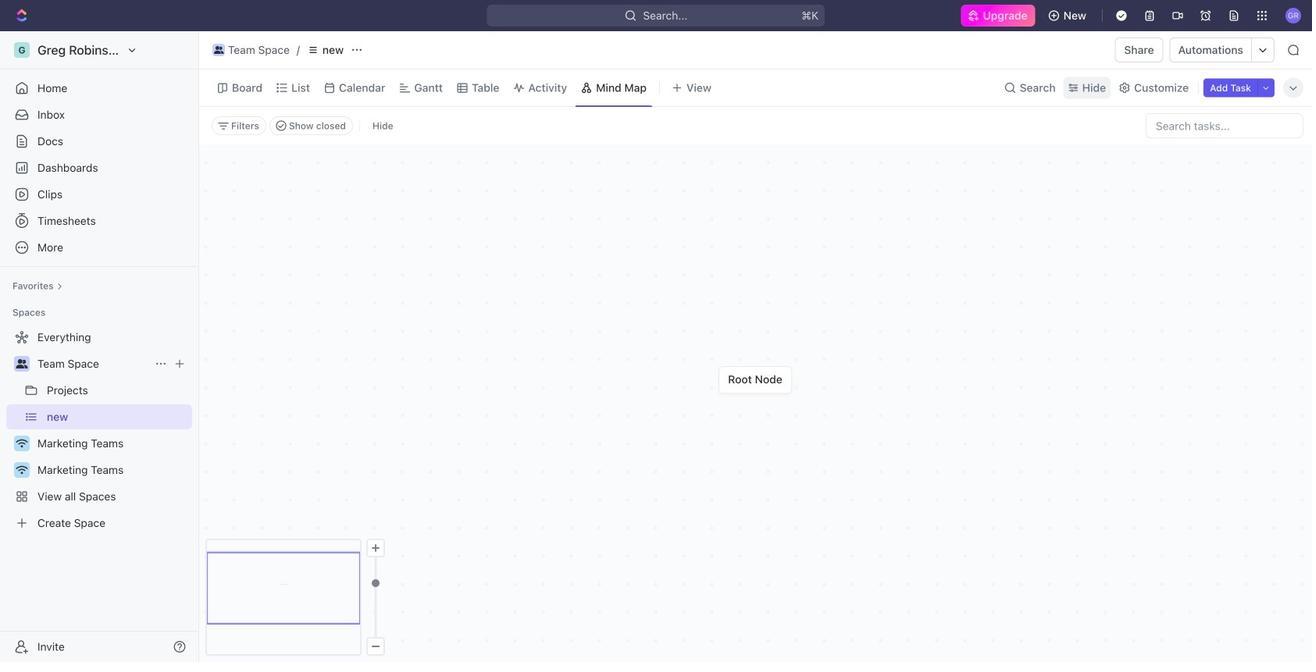 Task type: vqa. For each thing, say whether or not it's contained in the screenshot.
The Date related to Date updated
no



Task type: locate. For each thing, give the bounding box(es) containing it.
0 vertical spatial wifi image
[[16, 439, 28, 448]]

user group image
[[214, 46, 224, 54], [16, 359, 28, 369]]

tree
[[6, 325, 192, 536]]

None range field
[[366, 558, 385, 638]]

2 wifi image from the top
[[16, 466, 28, 475]]

0 horizontal spatial user group image
[[16, 359, 28, 369]]

1 vertical spatial wifi image
[[16, 466, 28, 475]]

1 vertical spatial user group image
[[16, 359, 28, 369]]

1 horizontal spatial user group image
[[214, 46, 224, 54]]

Search tasks... text field
[[1147, 114, 1303, 138]]

greg robinson's workspace, , element
[[14, 42, 30, 58]]

tree inside sidebar navigation
[[6, 325, 192, 536]]

wifi image
[[16, 439, 28, 448], [16, 466, 28, 475]]



Task type: describe. For each thing, give the bounding box(es) containing it.
1 wifi image from the top
[[16, 439, 28, 448]]

sidebar navigation
[[0, 31, 202, 663]]

0 vertical spatial user group image
[[214, 46, 224, 54]]

user group image inside sidebar navigation
[[16, 359, 28, 369]]



